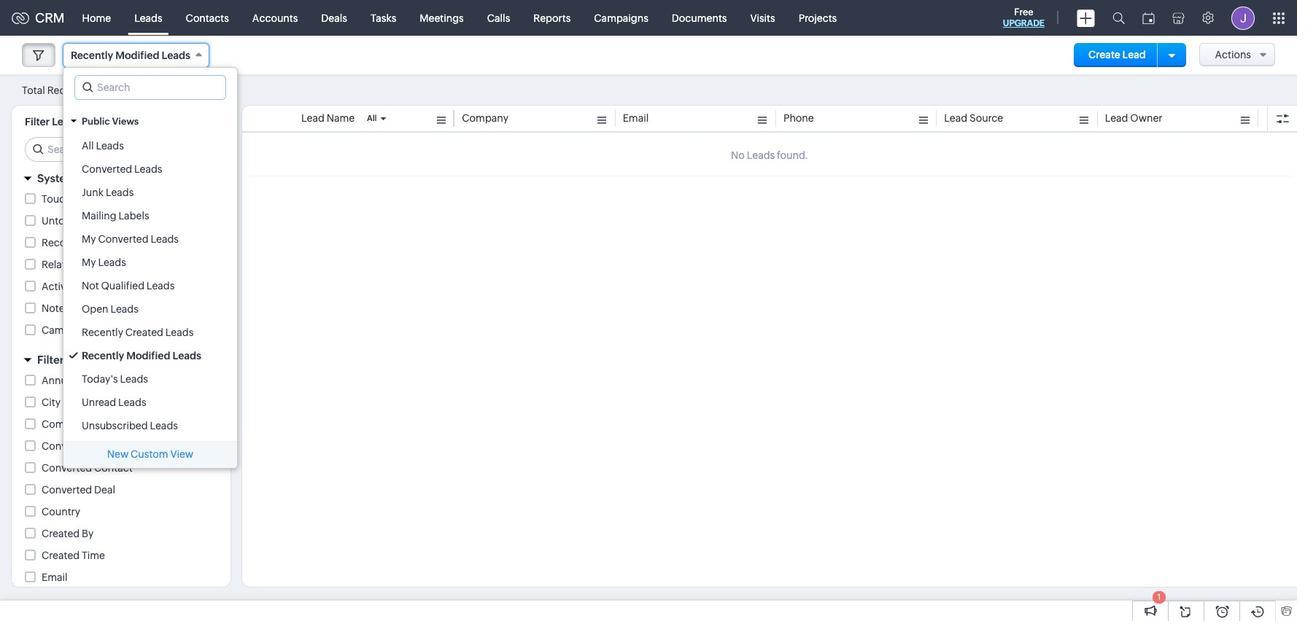 Task type: describe. For each thing, give the bounding box(es) containing it.
record action
[[42, 237, 109, 249]]

upgrade
[[1003, 18, 1045, 28]]

reports
[[533, 12, 571, 24]]

contacts link
[[174, 0, 241, 35]]

source
[[969, 112, 1003, 124]]

my leads
[[82, 257, 126, 268]]

filter leads by
[[25, 116, 95, 128]]

unread leads
[[82, 397, 146, 409]]

projects
[[799, 12, 837, 24]]

lead source
[[944, 112, 1003, 124]]

junk
[[82, 187, 104, 198]]

lead name
[[301, 112, 355, 124]]

1 vertical spatial company
[[42, 419, 88, 430]]

view
[[170, 449, 193, 460]]

record
[[42, 237, 76, 249]]

leads down "filter by fields" dropdown button
[[120, 373, 148, 385]]

unsubscribed
[[82, 420, 148, 432]]

labels
[[119, 210, 149, 222]]

calendar image
[[1142, 12, 1155, 24]]

documents link
[[660, 0, 739, 35]]

campaigns link
[[582, 0, 660, 35]]

created inside the public views region
[[125, 327, 163, 338]]

free upgrade
[[1003, 7, 1045, 28]]

created for created time
[[42, 550, 80, 562]]

total
[[22, 84, 45, 96]]

related
[[42, 259, 78, 271]]

open leads
[[82, 303, 139, 315]]

tasks link
[[359, 0, 408, 35]]

meetings
[[420, 12, 464, 24]]

actions
[[1215, 49, 1251, 61]]

mailing labels
[[82, 210, 149, 222]]

search image
[[1112, 12, 1125, 24]]

free
[[1014, 7, 1033, 18]]

leads down search text field
[[134, 163, 162, 175]]

profile image
[[1231, 6, 1255, 30]]

notes
[[42, 303, 69, 314]]

lead for lead name
[[301, 112, 325, 124]]

recently inside field
[[71, 50, 113, 61]]

create menu element
[[1068, 0, 1104, 35]]

account
[[94, 441, 135, 452]]

leads up "filter by fields" dropdown button
[[165, 327, 193, 338]]

name
[[327, 112, 355, 124]]

by for created
[[82, 528, 94, 540]]

tasks
[[371, 12, 396, 24]]

leads down public views
[[96, 140, 124, 152]]

leads down the qualified on the top left
[[110, 303, 139, 315]]

country
[[42, 506, 80, 518]]

time
[[82, 550, 105, 562]]

today's
[[82, 373, 118, 385]]

0
[[88, 85, 95, 96]]

leads left the by
[[52, 116, 81, 128]]

system defined filters
[[37, 172, 154, 185]]

leads up recently modified leads field
[[134, 12, 162, 24]]

public views button
[[63, 109, 237, 134]]

visits link
[[739, 0, 787, 35]]

system defined filters button
[[12, 166, 231, 191]]

revenue
[[77, 375, 119, 387]]

deals link
[[310, 0, 359, 35]]

modified inside field
[[115, 50, 159, 61]]

Search text field
[[75, 76, 225, 99]]

activities
[[42, 281, 85, 293]]

untouched
[[42, 215, 95, 227]]

search element
[[1104, 0, 1134, 36]]

2 vertical spatial recently
[[82, 350, 124, 362]]

contacts
[[186, 12, 229, 24]]

lead inside create lead button
[[1122, 49, 1146, 61]]

related records action
[[42, 259, 152, 271]]

owner
[[1130, 112, 1162, 124]]

0 vertical spatial company
[[462, 112, 508, 124]]

1
[[1158, 593, 1161, 602]]

new custom view
[[107, 449, 193, 460]]

new custom view link
[[63, 442, 237, 468]]

city
[[42, 397, 61, 409]]

my for my leads
[[82, 257, 96, 268]]

leads up unsubscribed leads
[[118, 397, 146, 409]]

filter for filter by fields
[[37, 354, 64, 366]]

open
[[82, 303, 108, 315]]

profile element
[[1223, 0, 1263, 35]]

touched
[[42, 193, 83, 205]]

public views
[[82, 116, 139, 127]]



Task type: locate. For each thing, give the bounding box(es) containing it.
0 vertical spatial campaigns
[[594, 12, 648, 24]]

system
[[37, 172, 76, 185]]

records for touched
[[86, 193, 125, 205]]

1 vertical spatial action
[[121, 259, 152, 271]]

all inside the public views region
[[82, 140, 94, 152]]

0 vertical spatial recently modified leads
[[71, 50, 190, 61]]

action up not qualified leads
[[121, 259, 152, 271]]

0 vertical spatial email
[[623, 112, 649, 124]]

fields
[[82, 354, 113, 366]]

my down untouched records
[[82, 233, 96, 245]]

contact
[[94, 462, 133, 474]]

created down country
[[42, 528, 80, 540]]

0 horizontal spatial email
[[42, 572, 68, 584]]

0 vertical spatial my
[[82, 233, 96, 245]]

0 horizontal spatial action
[[78, 237, 109, 249]]

recently up today's
[[82, 350, 124, 362]]

1 my from the top
[[82, 233, 96, 245]]

1 horizontal spatial email
[[623, 112, 649, 124]]

0 vertical spatial recently
[[71, 50, 113, 61]]

action
[[78, 237, 109, 249], [121, 259, 152, 271]]

0 vertical spatial filter
[[25, 116, 50, 128]]

converted up converted contact
[[42, 441, 92, 452]]

1 vertical spatial all
[[82, 140, 94, 152]]

created down created by
[[42, 550, 80, 562]]

documents
[[672, 12, 727, 24]]

create
[[1088, 49, 1120, 61]]

annual
[[42, 375, 75, 387]]

1 horizontal spatial by
[[82, 528, 94, 540]]

by up annual revenue on the bottom left of page
[[66, 354, 79, 366]]

0 vertical spatial modified
[[115, 50, 159, 61]]

annual revenue
[[42, 375, 119, 387]]

logo image
[[12, 12, 29, 24]]

my up not
[[82, 257, 96, 268]]

converted up the junk leads at top left
[[82, 163, 132, 175]]

by
[[83, 116, 95, 128]]

converted for converted account
[[42, 441, 92, 452]]

not
[[82, 280, 99, 292]]

0 vertical spatial created
[[125, 327, 163, 338]]

action up related records action
[[78, 237, 109, 249]]

1 vertical spatial my
[[82, 257, 96, 268]]

all down the by
[[82, 140, 94, 152]]

lead left owner
[[1105, 112, 1128, 124]]

lead for lead source
[[944, 112, 967, 124]]

recently modified leads inside recently modified leads field
[[71, 50, 190, 61]]

records for total
[[47, 84, 86, 96]]

defined
[[78, 172, 120, 185]]

1 vertical spatial by
[[82, 528, 94, 540]]

deals
[[321, 12, 347, 24]]

calls
[[487, 12, 510, 24]]

created
[[125, 327, 163, 338], [42, 528, 80, 540], [42, 550, 80, 562]]

2 vertical spatial created
[[42, 550, 80, 562]]

modified up search text box
[[115, 50, 159, 61]]

by
[[66, 354, 79, 366], [82, 528, 94, 540]]

0 horizontal spatial by
[[66, 354, 79, 366]]

untouched records
[[42, 215, 136, 227]]

qualified
[[101, 280, 144, 292]]

campaigns inside "campaigns" 'link'
[[594, 12, 648, 24]]

recently down open
[[82, 327, 123, 338]]

all for all
[[367, 114, 377, 123]]

filter down total
[[25, 116, 50, 128]]

campaigns down notes
[[42, 325, 96, 336]]

touched records
[[42, 193, 125, 205]]

0 vertical spatial action
[[78, 237, 109, 249]]

filter for filter leads by
[[25, 116, 50, 128]]

create menu image
[[1077, 9, 1095, 27]]

leads up search text box
[[162, 50, 190, 61]]

0 vertical spatial all
[[367, 114, 377, 123]]

new
[[107, 449, 129, 460]]

leads right the qualified on the top left
[[147, 280, 175, 292]]

leads up the qualified on the top left
[[98, 257, 126, 268]]

my converted leads
[[82, 233, 179, 245]]

recently modified leads inside the public views region
[[82, 350, 201, 362]]

lead
[[1122, 49, 1146, 61], [301, 112, 325, 124], [944, 112, 967, 124], [1105, 112, 1128, 124]]

crm
[[35, 10, 65, 26]]

all leads
[[82, 140, 124, 152]]

0 vertical spatial by
[[66, 354, 79, 366]]

leads up "new custom view"
[[150, 420, 178, 432]]

by for filter
[[66, 354, 79, 366]]

all right name
[[367, 114, 377, 123]]

home
[[82, 12, 111, 24]]

records up mailing at left
[[86, 193, 125, 205]]

lead right create
[[1122, 49, 1146, 61]]

recently modified leads down recently created leads
[[82, 350, 201, 362]]

filters
[[122, 172, 154, 185]]

recently created leads
[[82, 327, 193, 338]]

leads inside field
[[162, 50, 190, 61]]

my for my converted leads
[[82, 233, 96, 245]]

leads
[[134, 12, 162, 24], [162, 50, 190, 61], [52, 116, 81, 128], [96, 140, 124, 152], [134, 163, 162, 175], [106, 187, 134, 198], [151, 233, 179, 245], [98, 257, 126, 268], [147, 280, 175, 292], [110, 303, 139, 315], [165, 327, 193, 338], [173, 350, 201, 362], [120, 373, 148, 385], [118, 397, 146, 409], [150, 420, 178, 432]]

accounts
[[252, 12, 298, 24]]

1 horizontal spatial campaigns
[[594, 12, 648, 24]]

filter up annual
[[37, 354, 64, 366]]

calls link
[[475, 0, 522, 35]]

lead owner
[[1105, 112, 1162, 124]]

by inside dropdown button
[[66, 354, 79, 366]]

projects link
[[787, 0, 849, 35]]

1 vertical spatial filter
[[37, 354, 64, 366]]

1 vertical spatial recently modified leads
[[82, 350, 201, 362]]

records left 0
[[47, 84, 86, 96]]

converted up country
[[42, 484, 92, 496]]

filter inside dropdown button
[[37, 354, 64, 366]]

company
[[462, 112, 508, 124], [42, 419, 88, 430]]

1 vertical spatial email
[[42, 572, 68, 584]]

1 horizontal spatial all
[[367, 114, 377, 123]]

recently modified leads
[[71, 50, 190, 61], [82, 350, 201, 362]]

0 horizontal spatial all
[[82, 140, 94, 152]]

created up "filter by fields" dropdown button
[[125, 327, 163, 338]]

lead left name
[[301, 112, 325, 124]]

lead for lead owner
[[1105, 112, 1128, 124]]

created for created by
[[42, 528, 80, 540]]

0 horizontal spatial campaigns
[[42, 325, 96, 336]]

leads down recently created leads
[[173, 350, 201, 362]]

Search text field
[[26, 138, 219, 161]]

leads up not qualified leads
[[151, 233, 179, 245]]

converted for converted leads
[[82, 163, 132, 175]]

1 horizontal spatial action
[[121, 259, 152, 271]]

public views region
[[63, 134, 237, 438]]

recently
[[71, 50, 113, 61], [82, 327, 123, 338], [82, 350, 124, 362]]

modified
[[115, 50, 159, 61], [126, 350, 170, 362]]

modified down recently created leads
[[126, 350, 170, 362]]

created time
[[42, 550, 105, 562]]

reports link
[[522, 0, 582, 35]]

0 horizontal spatial company
[[42, 419, 88, 430]]

all
[[367, 114, 377, 123], [82, 140, 94, 152]]

converted up the converted deal
[[42, 462, 92, 474]]

converted leads
[[82, 163, 162, 175]]

by up time at the bottom
[[82, 528, 94, 540]]

custom
[[131, 449, 168, 460]]

mailing
[[82, 210, 116, 222]]

filter by fields button
[[12, 347, 231, 373]]

deal
[[94, 484, 115, 496]]

filter
[[25, 116, 50, 128], [37, 354, 64, 366]]

visits
[[750, 12, 775, 24]]

modified inside the public views region
[[126, 350, 170, 362]]

records for untouched
[[97, 215, 136, 227]]

converted account
[[42, 441, 135, 452]]

1 vertical spatial modified
[[126, 350, 170, 362]]

crm link
[[12, 10, 65, 26]]

filter by fields
[[37, 354, 113, 366]]

leads down filters on the top left of the page
[[106, 187, 134, 198]]

views
[[112, 116, 139, 127]]

converted for converted contact
[[42, 462, 92, 474]]

leads link
[[123, 0, 174, 35]]

unread
[[82, 397, 116, 409]]

email
[[623, 112, 649, 124], [42, 572, 68, 584]]

converted down mailing labels
[[98, 233, 149, 245]]

create lead
[[1088, 49, 1146, 61]]

total records 0
[[22, 84, 95, 96]]

created by
[[42, 528, 94, 540]]

1 vertical spatial campaigns
[[42, 325, 96, 336]]

recently modified leads up search text box
[[71, 50, 190, 61]]

unsubscribed leads
[[82, 420, 178, 432]]

1 vertical spatial recently
[[82, 327, 123, 338]]

records up my converted leads
[[97, 215, 136, 227]]

1 vertical spatial created
[[42, 528, 80, 540]]

converted for converted deal
[[42, 484, 92, 496]]

phone
[[783, 112, 814, 124]]

Recently Modified Leads field
[[63, 43, 209, 68]]

not qualified leads
[[82, 280, 175, 292]]

create lead button
[[1074, 43, 1160, 67]]

1 horizontal spatial company
[[462, 112, 508, 124]]

meetings link
[[408, 0, 475, 35]]

converted deal
[[42, 484, 115, 496]]

lead left source
[[944, 112, 967, 124]]

records up not
[[80, 259, 119, 271]]

records for related
[[80, 259, 119, 271]]

all for all leads
[[82, 140, 94, 152]]

junk leads
[[82, 187, 134, 198]]

2 my from the top
[[82, 257, 96, 268]]

converted contact
[[42, 462, 133, 474]]

home link
[[70, 0, 123, 35]]

today's leads
[[82, 373, 148, 385]]

campaigns right reports link
[[594, 12, 648, 24]]

recently up 0
[[71, 50, 113, 61]]



Task type: vqa. For each thing, say whether or not it's contained in the screenshot.
for inside the Register for upcoming CRM Webinars Nov 30
no



